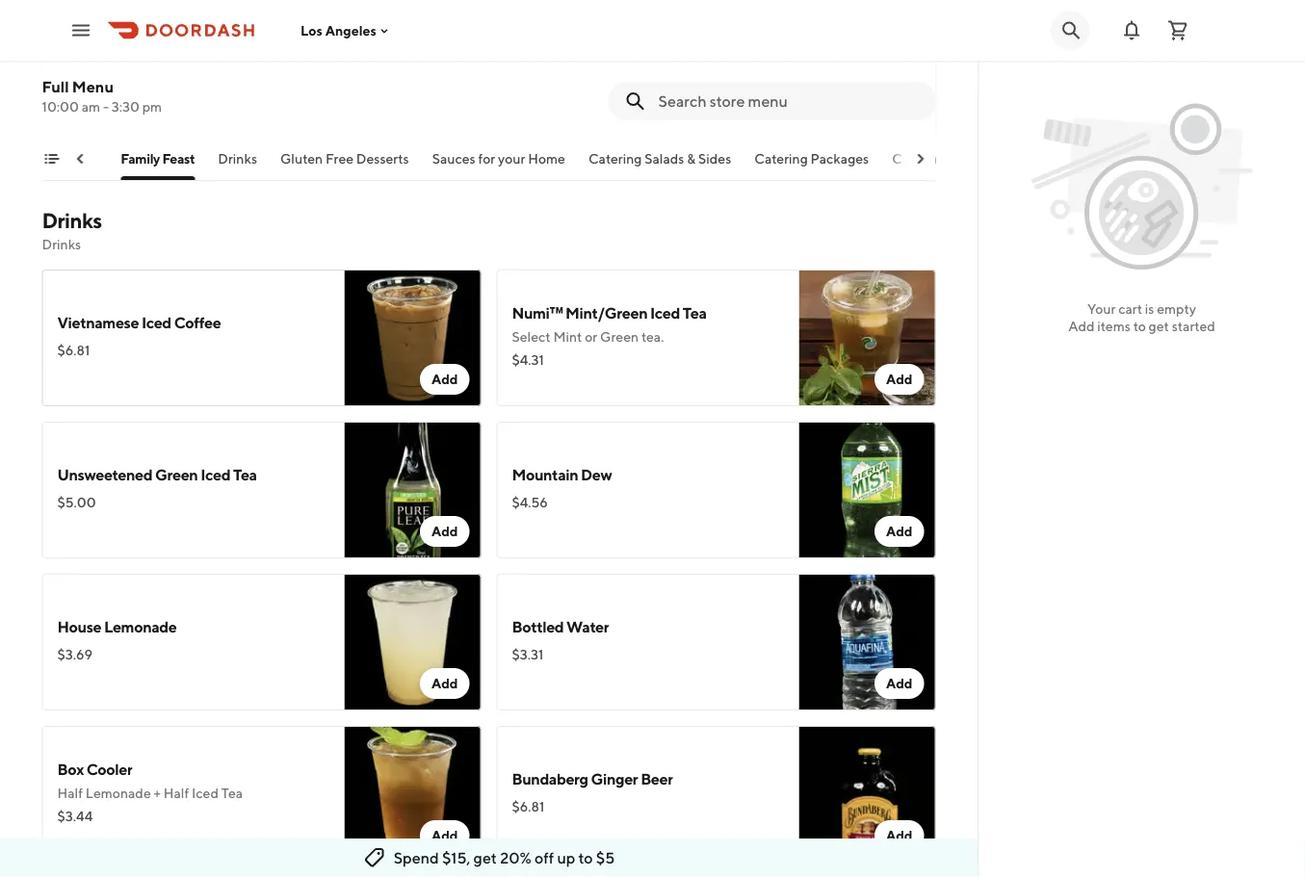 Task type: locate. For each thing, give the bounding box(es) containing it.
drinks down scroll menu navigation left icon
[[42, 208, 102, 233]]

and down 4.
[[94, 84, 117, 100]]

0 horizontal spatial +
[[154, 786, 161, 801]]

6
[[566, 65, 575, 81], [731, 65, 739, 81]]

get down is
[[1149, 318, 1169, 334]]

unsweetened green iced tea image
[[344, 422, 481, 559]]

0 horizontal spatial of
[[229, 84, 242, 100]]

los angeles button
[[301, 22, 392, 38]]

catering left "salads"
[[589, 151, 642, 167]]

get right $15,
[[474, 849, 497, 867]]

gluten free desserts
[[281, 151, 410, 167]]

tea
[[683, 304, 707, 322], [233, 466, 257, 484], [221, 786, 243, 801]]

vinaigrette
[[512, 104, 581, 119]]

1 vertical spatial get
[[474, 849, 497, 867]]

0 vertical spatial tea
[[683, 304, 707, 322]]

cooler
[[86, 761, 132, 779]]

0 horizontal spatial $6.81
[[57, 342, 90, 358]]

6 down big
[[566, 65, 575, 81]]

house
[[57, 618, 101, 636]]

with down includes:
[[152, 84, 183, 100]]

0 vertical spatial or
[[624, 65, 636, 81]]

select
[[512, 329, 551, 345]]

0 horizontal spatial catering
[[589, 151, 642, 167]]

is
[[1145, 301, 1154, 317]]

0 horizontal spatial to
[[579, 849, 593, 867]]

1 vertical spatial with
[[152, 84, 183, 100]]

bottled
[[512, 618, 564, 636]]

3 catering from the left
[[893, 151, 946, 167]]

3:30
[[111, 99, 140, 115]]

get
[[1149, 318, 1169, 334], [474, 849, 497, 867]]

half
[[57, 786, 83, 801], [163, 786, 189, 801]]

box cooler image
[[344, 726, 481, 863]]

add button for mountain dew
[[875, 516, 924, 547]]

1 horizontal spatial with
[[697, 65, 728, 81]]

or up a
[[624, 65, 636, 81]]

lemonade
[[104, 618, 177, 636], [86, 786, 151, 801]]

0 horizontal spatial family
[[57, 40, 102, 58]]

2 vertical spatial tea
[[221, 786, 243, 801]]

catering salads & sides
[[589, 151, 732, 167]]

house lemonade image
[[344, 574, 481, 711]]

1 horizontal spatial catering
[[755, 151, 808, 167]]

or right mint
[[585, 329, 598, 345]]

to for items
[[1133, 318, 1146, 334]]

family inside family style meal serves 4. includes:  protein, base, shallots, herbs and lime.  with choice of two sauces $82.44
[[57, 40, 102, 58]]

1 vertical spatial lemonade
[[86, 786, 151, 801]]

box left cooler
[[57, 761, 84, 779]]

1 of from the left
[[229, 84, 242, 100]]

0 horizontal spatial half
[[57, 786, 83, 801]]

of down 'base,'
[[229, 84, 242, 100]]

with
[[697, 65, 728, 81], [152, 84, 183, 100]]

to down cart
[[1133, 318, 1146, 334]]

free
[[326, 151, 354, 167]]

iced
[[650, 304, 680, 322], [142, 314, 171, 332], [201, 466, 230, 484], [192, 786, 219, 801]]

tea inside numi™ mint/green iced tea select mint or green tea. $4.31
[[683, 304, 707, 322]]

0 horizontal spatial and
[[94, 84, 117, 100]]

0 vertical spatial get
[[1149, 318, 1169, 334]]

shrimp
[[577, 65, 621, 81]]

1 vertical spatial and
[[584, 104, 607, 119]]

1 horizontal spatial get
[[1149, 318, 1169, 334]]

gluten free desserts button
[[281, 149, 410, 180]]

family style meal image
[[344, 15, 481, 152]]

unsweetened green iced tea
[[57, 466, 257, 484]]

add for mountain dew
[[886, 524, 913, 539]]

1 vertical spatial green
[[155, 466, 198, 484]]

2 horizontal spatial catering
[[893, 151, 946, 167]]

1 horizontal spatial of
[[669, 84, 682, 100]]

green down mint/green on the top
[[600, 329, 639, 345]]

catering salads & sides button
[[589, 149, 732, 180]]

catering beverages
[[893, 151, 1013, 167]]

of down rolls
[[669, 84, 682, 100]]

0 vertical spatial box
[[594, 40, 620, 58]]

add button
[[875, 110, 924, 141], [420, 364, 470, 395], [875, 364, 924, 395], [420, 516, 470, 547], [875, 516, 924, 547], [420, 669, 470, 699], [875, 669, 924, 699], [420, 821, 470, 852], [875, 821, 924, 852]]

add
[[886, 117, 913, 133], [1069, 318, 1095, 334], [431, 371, 458, 387], [886, 371, 913, 387], [431, 524, 458, 539], [886, 524, 913, 539], [431, 676, 458, 692], [886, 676, 913, 692], [431, 828, 458, 844], [886, 828, 913, 844]]

catering packages
[[755, 151, 870, 167]]

feeds
[[512, 65, 549, 81]]

lemonade right house at the bottom
[[104, 618, 177, 636]]

drinks button
[[218, 149, 258, 180]]

box up shrimp
[[594, 40, 620, 58]]

$82.44
[[57, 107, 101, 123]]

1 horizontal spatial 6
[[731, 65, 739, 81]]

0 vertical spatial +
[[623, 40, 630, 58]]

1 horizontal spatial green
[[600, 329, 639, 345]]

vietnamese iced coffee image
[[344, 270, 481, 407]]

to inside your cart is empty add items to get started
[[1133, 318, 1146, 334]]

catering for catering packages
[[755, 151, 808, 167]]

2 of from the left
[[669, 84, 682, 100]]

1 horizontal spatial +
[[623, 40, 630, 58]]

lime.
[[120, 84, 149, 100]]

+ for box
[[623, 40, 630, 58]]

box cooler half lemonade + half iced tea $3.44
[[57, 761, 243, 825]]

los
[[301, 22, 323, 38]]

0 horizontal spatial or
[[585, 329, 598, 345]]

1 vertical spatial box
[[57, 761, 84, 779]]

0 horizontal spatial green
[[155, 466, 198, 484]]

started
[[1172, 318, 1215, 334]]

catering inside button
[[589, 151, 642, 167]]

spend
[[394, 849, 439, 867]]

0 vertical spatial green
[[600, 329, 639, 345]]

open menu image
[[69, 19, 92, 42]]

or
[[624, 65, 636, 81], [585, 329, 598, 345]]

0 vertical spatial with
[[697, 65, 728, 81]]

1 vertical spatial drinks
[[42, 208, 102, 233]]

1 vertical spatial to
[[579, 849, 593, 867]]

family
[[57, 40, 102, 58], [520, 40, 565, 58], [121, 151, 160, 167]]

1 horizontal spatial family
[[121, 151, 160, 167]]

lemonade down cooler
[[86, 786, 151, 801]]

catering for catering salads & sides
[[589, 151, 642, 167]]

scroll menu navigation right image
[[913, 151, 928, 167]]

add button for bundaberg ginger beer
[[875, 821, 924, 852]]

serves
[[57, 65, 98, 81]]

1 vertical spatial or
[[585, 329, 598, 345]]

family feast
[[121, 151, 195, 167]]

catering left beverages
[[893, 151, 946, 167]]

4.
[[101, 65, 112, 81]]

1 horizontal spatial and
[[584, 104, 607, 119]]

0 horizontal spatial get
[[474, 849, 497, 867]]

$6.81 for vietnamese iced coffee
[[57, 342, 90, 358]]

catering down item search search field
[[755, 151, 808, 167]]

+ inside box cooler half lemonade + half iced tea $3.44
[[154, 786, 161, 801]]

box
[[594, 40, 620, 58], [57, 761, 84, 779]]

drinks
[[218, 151, 258, 167], [42, 208, 102, 233], [42, 236, 81, 252]]

am
[[82, 99, 100, 115]]

1 vertical spatial tea
[[233, 466, 257, 484]]

drinks for drinks
[[218, 151, 258, 167]]

mountain dew
[[512, 466, 612, 484]]

your cart is empty add items to get started
[[1069, 301, 1215, 334]]

and down the includes
[[584, 104, 607, 119]]

add for bottled water
[[886, 676, 913, 692]]

$15,
[[442, 849, 471, 867]]

0 vertical spatial $6.81
[[57, 342, 90, 358]]

add button for house lemonade
[[420, 669, 470, 699]]

1 horizontal spatial or
[[624, 65, 636, 81]]

+ inside 1 family big box + 2 rolls feeds 4-6 shrimp or tofu rolls  with 6 cookies  includes a bottle of tamarind vinaigrette and sriracha
[[623, 40, 630, 58]]

1 horizontal spatial $6.81
[[512, 799, 545, 815]]

drinks down 'show menu categories' icon
[[42, 236, 81, 252]]

1 vertical spatial +
[[154, 786, 161, 801]]

$4.56
[[512, 495, 548, 511]]

box inside box cooler half lemonade + half iced tea $3.44
[[57, 761, 84, 779]]

1 horizontal spatial half
[[163, 786, 189, 801]]

0 vertical spatial drinks
[[218, 151, 258, 167]]

6 up tamarind on the right of the page
[[731, 65, 739, 81]]

2 half from the left
[[163, 786, 189, 801]]

1 horizontal spatial box
[[594, 40, 620, 58]]

$6.81 down vietnamese
[[57, 342, 90, 358]]

angeles
[[325, 22, 377, 38]]

or inside 1 family big box + 2 rolls feeds 4-6 shrimp or tofu rolls  with 6 cookies  includes a bottle of tamarind vinaigrette and sriracha
[[624, 65, 636, 81]]

add button for unsweetened green iced tea
[[420, 516, 470, 547]]

family up serves at the top
[[57, 40, 102, 58]]

2 vertical spatial drinks
[[42, 236, 81, 252]]

1 vertical spatial $6.81
[[512, 799, 545, 815]]

cookies
[[512, 84, 562, 100]]

catering packages button
[[755, 149, 870, 180]]

add for vietnamese iced coffee
[[431, 371, 458, 387]]

family up feeds
[[520, 40, 565, 58]]

style
[[105, 40, 139, 58]]

drinks right feast
[[218, 151, 258, 167]]

notification bell image
[[1120, 19, 1143, 42]]

1 catering from the left
[[589, 151, 642, 167]]

+
[[623, 40, 630, 58], [154, 786, 161, 801]]

0 horizontal spatial box
[[57, 761, 84, 779]]

lemonade inside box cooler half lemonade + half iced tea $3.44
[[86, 786, 151, 801]]

desserts
[[357, 151, 410, 167]]

$6.81 down bundaberg
[[512, 799, 545, 815]]

of
[[229, 84, 242, 100], [669, 84, 682, 100]]

0 vertical spatial and
[[94, 84, 117, 100]]

box inside 1 family big box + 2 rolls feeds 4-6 shrimp or tofu rolls  with 6 cookies  includes a bottle of tamarind vinaigrette and sriracha
[[594, 40, 620, 58]]

and
[[94, 84, 117, 100], [584, 104, 607, 119]]

sriracha
[[610, 104, 659, 119]]

Item Search search field
[[658, 91, 920, 112]]

green right unsweetened
[[155, 466, 198, 484]]

family left feast
[[121, 151, 160, 167]]

0 horizontal spatial with
[[152, 84, 183, 100]]

with inside 1 family big box + 2 rolls feeds 4-6 shrimp or tofu rolls  with 6 cookies  includes a bottle of tamarind vinaigrette and sriracha
[[697, 65, 728, 81]]

pm
[[142, 99, 162, 115]]

2 horizontal spatial family
[[520, 40, 565, 58]]

1 horizontal spatial to
[[1133, 318, 1146, 334]]

0 vertical spatial lemonade
[[104, 618, 177, 636]]

2 catering from the left
[[755, 151, 808, 167]]

of inside 1 family big box + 2 rolls feeds 4-6 shrimp or tofu rolls  with 6 cookies  includes a bottle of tamarind vinaigrette and sriracha
[[669, 84, 682, 100]]

for
[[479, 151, 496, 167]]

vietnamese
[[57, 314, 139, 332]]

$6.81
[[57, 342, 90, 358], [512, 799, 545, 815]]

0 vertical spatial to
[[1133, 318, 1146, 334]]

unsweetened
[[57, 466, 152, 484]]

show menu categories image
[[44, 151, 59, 167]]

green inside numi™ mint/green iced tea select mint or green tea. $4.31
[[600, 329, 639, 345]]

0 horizontal spatial 6
[[566, 65, 575, 81]]

to right up
[[579, 849, 593, 867]]

to
[[1133, 318, 1146, 334], [579, 849, 593, 867]]

add for box cooler
[[431, 828, 458, 844]]

iced inside box cooler half lemonade + half iced tea $3.44
[[192, 786, 219, 801]]

family inside 1 family big box + 2 rolls feeds 4-6 shrimp or tofu rolls  with 6 cookies  includes a bottle of tamarind vinaigrette and sriracha
[[520, 40, 565, 58]]

menu
[[72, 78, 114, 96]]

+ for lemonade
[[154, 786, 161, 801]]

shallots,
[[258, 65, 308, 81]]

beer
[[641, 770, 673, 788]]

with up tamarind on the right of the page
[[697, 65, 728, 81]]



Task type: vqa. For each thing, say whether or not it's contained in the screenshot.


Task type: describe. For each thing, give the bounding box(es) containing it.
drinks for drinks drinks
[[42, 208, 102, 233]]

bundaberg ginger beer image
[[799, 726, 936, 863]]

0 items, open order cart image
[[1167, 19, 1190, 42]]

$5.00
[[57, 495, 96, 511]]

1 family big box + 2 rolls image
[[799, 15, 936, 152]]

bottle
[[629, 84, 666, 100]]

sauces
[[270, 84, 311, 100]]

$5
[[596, 849, 615, 867]]

catering for catering beverages
[[893, 151, 946, 167]]

protein,
[[173, 65, 220, 81]]

1 half from the left
[[57, 786, 83, 801]]

water
[[567, 618, 609, 636]]

drinks drinks
[[42, 208, 102, 252]]

4-
[[552, 65, 566, 81]]

numi™ mint/green iced tea select mint or green tea. $4.31
[[512, 304, 707, 368]]

mint
[[553, 329, 582, 345]]

family for style
[[57, 40, 102, 58]]

$3.69
[[57, 647, 93, 663]]

$3.31
[[512, 647, 544, 663]]

includes
[[565, 84, 617, 100]]

mountain dew image
[[799, 422, 936, 559]]

to for up
[[579, 849, 593, 867]]

get inside your cart is empty add items to get started
[[1149, 318, 1169, 334]]

vietnamese iced coffee
[[57, 314, 221, 332]]

mountain
[[512, 466, 578, 484]]

full
[[42, 78, 69, 96]]

tea.
[[641, 329, 664, 345]]

empty
[[1157, 301, 1196, 317]]

20%
[[500, 849, 532, 867]]

-
[[103, 99, 109, 115]]

rolls
[[669, 65, 694, 81]]

spend $15, get 20% off up to $5
[[394, 849, 615, 867]]

dew
[[581, 466, 612, 484]]

&
[[688, 151, 696, 167]]

add for numi™ mint/green iced tea
[[886, 371, 913, 387]]

iced inside numi™ mint/green iced tea select mint or green tea. $4.31
[[650, 304, 680, 322]]

mint/green
[[566, 304, 648, 322]]

numi™
[[512, 304, 563, 322]]

home
[[529, 151, 566, 167]]

with inside family style meal serves 4. includes:  protein, base, shallots, herbs and lime.  with choice of two sauces $82.44
[[152, 84, 183, 100]]

1 family big box + 2 rolls feeds 4-6 shrimp or tofu rolls  with 6 cookies  includes a bottle of tamarind vinaigrette and sriracha
[[512, 40, 741, 119]]

feast
[[163, 151, 195, 167]]

herbs
[[57, 84, 92, 100]]

tofu
[[639, 65, 666, 81]]

and inside family style meal serves 4. includes:  protein, base, shallots, herbs and lime.  with choice of two sauces $82.44
[[94, 84, 117, 100]]

base,
[[223, 65, 255, 81]]

add for bundaberg ginger beer
[[886, 828, 913, 844]]

add for unsweetened green iced tea
[[431, 524, 458, 539]]

your
[[1088, 301, 1116, 317]]

your
[[499, 151, 526, 167]]

sauces
[[433, 151, 476, 167]]

cart
[[1119, 301, 1143, 317]]

los angeles
[[301, 22, 377, 38]]

coffee
[[174, 314, 221, 332]]

numi™ mint/green iced tea image
[[799, 270, 936, 407]]

scroll menu navigation left image
[[73, 151, 88, 167]]

choice
[[186, 84, 226, 100]]

big
[[568, 40, 591, 58]]

family for feast
[[121, 151, 160, 167]]

house lemonade
[[57, 618, 177, 636]]

bundaberg
[[512, 770, 588, 788]]

off
[[535, 849, 554, 867]]

a
[[619, 84, 626, 100]]

add for house lemonade
[[431, 676, 458, 692]]

add button for bottled water
[[875, 669, 924, 699]]

family style meal serves 4. includes:  protein, base, shallots, herbs and lime.  with choice of two sauces $82.44
[[57, 40, 311, 123]]

sauces for your home button
[[433, 149, 566, 180]]

includes:
[[115, 65, 170, 81]]

drinks inside drinks drinks
[[42, 236, 81, 252]]

two
[[244, 84, 267, 100]]

1
[[512, 40, 518, 58]]

items
[[1098, 318, 1131, 334]]

catering beverages button
[[893, 149, 1013, 180]]

2
[[633, 40, 642, 58]]

of inside family style meal serves 4. includes:  protein, base, shallots, herbs and lime.  with choice of two sauces $82.44
[[229, 84, 242, 100]]

sauces for your home
[[433, 151, 566, 167]]

sides
[[699, 151, 732, 167]]

10:00
[[42, 99, 79, 115]]

tea for unsweetened green iced tea
[[233, 466, 257, 484]]

or inside numi™ mint/green iced tea select mint or green tea. $4.31
[[585, 329, 598, 345]]

up
[[557, 849, 575, 867]]

and inside 1 family big box + 2 rolls feeds 4-6 shrimp or tofu rolls  with 6 cookies  includes a bottle of tamarind vinaigrette and sriracha
[[584, 104, 607, 119]]

tamarind
[[684, 84, 741, 100]]

tea inside box cooler half lemonade + half iced tea $3.44
[[221, 786, 243, 801]]

bundaberg ginger beer
[[512, 770, 673, 788]]

$3.44
[[57, 809, 93, 825]]

packages
[[811, 151, 870, 167]]

2 6 from the left
[[731, 65, 739, 81]]

add inside your cart is empty add items to get started
[[1069, 318, 1095, 334]]

ginger
[[591, 770, 638, 788]]

beverages
[[949, 151, 1013, 167]]

meal
[[142, 40, 176, 58]]

gluten
[[281, 151, 323, 167]]

bottled water
[[512, 618, 609, 636]]

tea for numi™ mint/green iced tea select mint or green tea. $4.31
[[683, 304, 707, 322]]

add button for vietnamese iced coffee
[[420, 364, 470, 395]]

bottled water image
[[799, 574, 936, 711]]

1 6 from the left
[[566, 65, 575, 81]]

$4.31
[[512, 352, 544, 368]]

$6.81 for bundaberg ginger beer
[[512, 799, 545, 815]]



